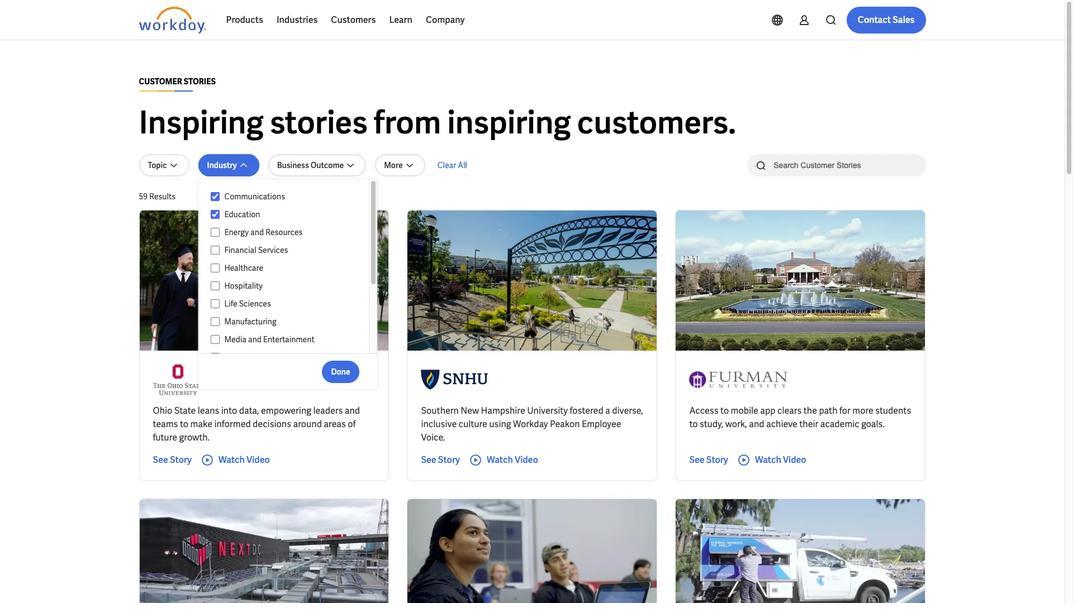 Task type: locate. For each thing, give the bounding box(es) containing it.
to down state
[[180, 419, 188, 430]]

see
[[153, 455, 168, 466], [421, 455, 436, 466], [690, 455, 705, 466]]

watch
[[219, 455, 245, 466], [487, 455, 513, 466], [755, 455, 781, 466]]

see for ohio state leans into data, empowering leaders and teams to make informed decisions around areas of future growth.
[[153, 455, 168, 466]]

industries
[[277, 14, 318, 26]]

see story link down future
[[153, 454, 192, 467]]

2 horizontal spatial see story
[[690, 455, 728, 466]]

to down "access"
[[690, 419, 698, 430]]

see story
[[153, 455, 192, 466], [421, 455, 460, 466], [690, 455, 728, 466]]

1 story from the left
[[170, 455, 192, 466]]

make
[[190, 419, 212, 430]]

growth.
[[179, 432, 210, 444]]

1 video from the left
[[247, 455, 270, 466]]

see for access to mobile app clears the path for more students to study, work, and achieve their academic goals.
[[690, 455, 705, 466]]

1 see story link from the left
[[153, 454, 192, 467]]

contact
[[858, 14, 891, 26]]

watch for leans
[[219, 455, 245, 466]]

media
[[224, 335, 247, 345]]

products button
[[219, 7, 270, 34]]

watch video link
[[201, 454, 270, 467], [469, 454, 538, 467], [737, 454, 807, 467]]

inspiring
[[139, 102, 264, 143]]

clear all button
[[434, 154, 471, 177]]

0 horizontal spatial watch
[[219, 455, 245, 466]]

around
[[293, 419, 322, 430]]

3 see from the left
[[690, 455, 705, 466]]

video for university
[[515, 455, 538, 466]]

2 horizontal spatial video
[[783, 455, 807, 466]]

state
[[174, 405, 196, 417]]

watch video link down 'informed'
[[201, 454, 270, 467]]

watch video link for university
[[469, 454, 538, 467]]

southern
[[421, 405, 459, 417]]

2 horizontal spatial story
[[707, 455, 728, 466]]

inspiring
[[447, 102, 571, 143]]

1 horizontal spatial see story
[[421, 455, 460, 466]]

1 horizontal spatial watch video
[[487, 455, 538, 466]]

see story link down study,
[[690, 454, 728, 467]]

1 watch video link from the left
[[201, 454, 270, 467]]

products
[[226, 14, 263, 26]]

2 watch from the left
[[487, 455, 513, 466]]

2 watch video from the left
[[487, 455, 538, 466]]

see down future
[[153, 455, 168, 466]]

and inside energy and resources link
[[250, 228, 264, 238]]

and inside ohio state leans into data, empowering leaders and teams to make informed decisions around areas of future growth.
[[345, 405, 360, 417]]

manufacturing
[[224, 317, 277, 327]]

3 story from the left
[[707, 455, 728, 466]]

story down the 'voice.'
[[438, 455, 460, 466]]

topic button
[[139, 154, 189, 177]]

see story link down the 'voice.'
[[421, 454, 460, 467]]

watch video link down using
[[469, 454, 538, 467]]

life sciences link
[[220, 297, 358, 311]]

3 see story link from the left
[[690, 454, 728, 467]]

1 horizontal spatial watch video link
[[469, 454, 538, 467]]

see story down study,
[[690, 455, 728, 466]]

1 see story from the left
[[153, 455, 192, 466]]

customer stories
[[139, 77, 216, 87]]

university
[[527, 405, 568, 417]]

2 horizontal spatial watch video link
[[737, 454, 807, 467]]

1 horizontal spatial video
[[515, 455, 538, 466]]

0 horizontal spatial story
[[170, 455, 192, 466]]

see down study,
[[690, 455, 705, 466]]

video down ohio state leans into data, empowering leaders and teams to make informed decisions around areas of future growth.
[[247, 455, 270, 466]]

2 horizontal spatial see story link
[[690, 454, 728, 467]]

0 horizontal spatial see
[[153, 455, 168, 466]]

watch for hampshire
[[487, 455, 513, 466]]

to
[[721, 405, 729, 417], [180, 419, 188, 430], [690, 419, 698, 430]]

education
[[224, 210, 260, 220]]

2 horizontal spatial watch
[[755, 455, 781, 466]]

and down manufacturing
[[248, 335, 262, 345]]

contact sales link
[[847, 7, 926, 34]]

0 horizontal spatial watch video link
[[201, 454, 270, 467]]

watch video down using
[[487, 455, 538, 466]]

2 story from the left
[[438, 455, 460, 466]]

see for southern new hampshire university fostered a diverse, inclusive culture using workday peakon employee voice.
[[421, 455, 436, 466]]

see down the 'voice.'
[[421, 455, 436, 466]]

more button
[[375, 154, 425, 177]]

future
[[153, 432, 177, 444]]

and up financial services
[[250, 228, 264, 238]]

watch video link down achieve
[[737, 454, 807, 467]]

industries button
[[270, 7, 324, 34]]

nonprofit
[[224, 353, 259, 363]]

and up of at the left bottom
[[345, 405, 360, 417]]

and
[[250, 228, 264, 238], [248, 335, 262, 345], [345, 405, 360, 417], [749, 419, 765, 430]]

and down app at the bottom of the page
[[749, 419, 765, 430]]

southern new hampshire university fostered a diverse, inclusive culture using workday peakon employee voice.
[[421, 405, 643, 444]]

to up work,
[[721, 405, 729, 417]]

3 watch video link from the left
[[737, 454, 807, 467]]

1 horizontal spatial to
[[690, 419, 698, 430]]

study,
[[700, 419, 724, 430]]

academic
[[821, 419, 860, 430]]

2 video from the left
[[515, 455, 538, 466]]

employee
[[582, 419, 621, 430]]

None checkbox
[[211, 192, 220, 202], [211, 228, 220, 238], [211, 245, 220, 255], [211, 281, 220, 291], [211, 317, 220, 327], [211, 192, 220, 202], [211, 228, 220, 238], [211, 245, 220, 255], [211, 281, 220, 291], [211, 317, 220, 327]]

2 see story from the left
[[421, 455, 460, 466]]

0 horizontal spatial see story
[[153, 455, 192, 466]]

leaders
[[313, 405, 343, 417]]

3 watch from the left
[[755, 455, 781, 466]]

and inside the media and entertainment 'link'
[[248, 335, 262, 345]]

2 horizontal spatial watch video
[[755, 455, 807, 466]]

video down achieve
[[783, 455, 807, 466]]

and inside access to mobile app clears the path for more students to study, work, and achieve their academic goals.
[[749, 419, 765, 430]]

0 horizontal spatial to
[[180, 419, 188, 430]]

life
[[224, 299, 237, 309]]

story down growth.
[[170, 455, 192, 466]]

to inside ohio state leans into data, empowering leaders and teams to make informed decisions around areas of future growth.
[[180, 419, 188, 430]]

0 horizontal spatial watch video
[[219, 455, 270, 466]]

watch down 'informed'
[[219, 455, 245, 466]]

stories
[[184, 77, 216, 87]]

story down study,
[[707, 455, 728, 466]]

watch video for into
[[219, 455, 270, 466]]

resources
[[266, 228, 303, 238]]

None checkbox
[[211, 210, 220, 220], [211, 263, 220, 273], [211, 299, 220, 309], [211, 335, 220, 345], [211, 353, 220, 363], [211, 210, 220, 220], [211, 263, 220, 273], [211, 299, 220, 309], [211, 335, 220, 345], [211, 353, 220, 363]]

nonprofit link
[[220, 351, 358, 365]]

done
[[331, 367, 350, 377]]

59 results
[[139, 192, 176, 202]]

1 watch from the left
[[219, 455, 245, 466]]

healthcare
[[224, 263, 263, 273]]

informed
[[214, 419, 251, 430]]

ohio state leans into data, empowering leaders and teams to make informed decisions around areas of future growth.
[[153, 405, 360, 444]]

watch video for university
[[487, 455, 538, 466]]

contact sales
[[858, 14, 915, 26]]

hospitality
[[224, 281, 263, 291]]

energy and resources
[[224, 228, 303, 238]]

1 horizontal spatial see story link
[[421, 454, 460, 467]]

healthcare link
[[220, 262, 358, 275]]

1 horizontal spatial story
[[438, 455, 460, 466]]

2 watch video link from the left
[[469, 454, 538, 467]]

video down 'workday'
[[515, 455, 538, 466]]

see story for southern new hampshire university fostered a diverse, inclusive culture using workday peakon employee voice.
[[421, 455, 460, 466]]

their
[[800, 419, 819, 430]]

clears
[[778, 405, 802, 417]]

2 horizontal spatial see
[[690, 455, 705, 466]]

1 see from the left
[[153, 455, 168, 466]]

watch video down achieve
[[755, 455, 807, 466]]

see story down the 'voice.'
[[421, 455, 460, 466]]

3 watch video from the left
[[755, 455, 807, 466]]

customers
[[331, 14, 376, 26]]

all
[[458, 160, 467, 171]]

1 horizontal spatial watch
[[487, 455, 513, 466]]

2 see story link from the left
[[421, 454, 460, 467]]

watch down using
[[487, 455, 513, 466]]

3 video from the left
[[783, 455, 807, 466]]

3 see story from the left
[[690, 455, 728, 466]]

students
[[876, 405, 911, 417]]

empowering
[[261, 405, 311, 417]]

business
[[277, 160, 309, 171]]

1 watch video from the left
[[219, 455, 270, 466]]

watch video down 'informed'
[[219, 455, 270, 466]]

watch down achieve
[[755, 455, 781, 466]]

see story down future
[[153, 455, 192, 466]]

watch video
[[219, 455, 270, 466], [487, 455, 538, 466], [755, 455, 807, 466]]

decisions
[[253, 419, 291, 430]]

0 horizontal spatial video
[[247, 455, 270, 466]]

see story for ohio state leans into data, empowering leaders and teams to make informed decisions around areas of future growth.
[[153, 455, 192, 466]]

0 horizontal spatial see story link
[[153, 454, 192, 467]]

2 horizontal spatial to
[[721, 405, 729, 417]]

1 horizontal spatial see
[[421, 455, 436, 466]]

2 see from the left
[[421, 455, 436, 466]]



Task type: describe. For each thing, give the bounding box(es) containing it.
services
[[258, 245, 288, 255]]

for
[[840, 405, 851, 417]]

see story link for ohio state leans into data, empowering leaders and teams to make informed decisions around areas of future growth.
[[153, 454, 192, 467]]

sales
[[893, 14, 915, 26]]

business outcome
[[277, 160, 344, 171]]

into
[[221, 405, 237, 417]]

peakon
[[550, 419, 580, 430]]

story for ohio state leans into data, empowering leaders and teams to make informed decisions around areas of future growth.
[[170, 455, 192, 466]]

inclusive
[[421, 419, 457, 430]]

customer
[[139, 77, 182, 87]]

story for access to mobile app clears the path for more students to study, work, and achieve their academic goals.
[[707, 455, 728, 466]]

video for app
[[783, 455, 807, 466]]

industry
[[207, 160, 237, 171]]

see story for access to mobile app clears the path for more students to study, work, and achieve their academic goals.
[[690, 455, 728, 466]]

customers.
[[577, 102, 736, 143]]

the
[[804, 405, 817, 417]]

the ohio state university image
[[153, 365, 203, 396]]

southern new hampshire university image
[[421, 365, 488, 396]]

areas
[[324, 419, 346, 430]]

see story link for access to mobile app clears the path for more students to study, work, and achieve their academic goals.
[[690, 454, 728, 467]]

more
[[853, 405, 874, 417]]

hampshire
[[481, 405, 525, 417]]

workday
[[513, 419, 548, 430]]

topic
[[148, 160, 167, 171]]

hospitality link
[[220, 280, 358, 293]]

media and entertainment
[[224, 335, 315, 345]]

energy and resources link
[[220, 226, 358, 239]]

of
[[348, 419, 356, 430]]

from
[[374, 102, 441, 143]]

a
[[605, 405, 610, 417]]

financial services
[[224, 245, 288, 255]]

ohio
[[153, 405, 172, 417]]

watch for mobile
[[755, 455, 781, 466]]

communications
[[224, 192, 285, 202]]

app
[[760, 405, 776, 417]]

access
[[690, 405, 719, 417]]

financial services link
[[220, 244, 358, 257]]

path
[[819, 405, 838, 417]]

outcome
[[311, 160, 344, 171]]

communications link
[[220, 190, 358, 204]]

video for into
[[247, 455, 270, 466]]

manufacturing link
[[220, 315, 358, 329]]

go to the homepage image
[[139, 7, 206, 34]]

industry button
[[198, 154, 259, 177]]

59
[[139, 192, 148, 202]]

life sciences
[[224, 299, 271, 309]]

voice.
[[421, 432, 445, 444]]

entertainment
[[263, 335, 315, 345]]

financial
[[224, 245, 256, 255]]

company button
[[419, 7, 472, 34]]

watch video for app
[[755, 455, 807, 466]]

education link
[[220, 208, 358, 221]]

using
[[489, 419, 511, 430]]

culture
[[459, 419, 487, 430]]

see story link for southern new hampshire university fostered a diverse, inclusive culture using workday peakon employee voice.
[[421, 454, 460, 467]]

story for southern new hampshire university fostered a diverse, inclusive culture using workday peakon employee voice.
[[438, 455, 460, 466]]

new
[[461, 405, 479, 417]]

Search Customer Stories text field
[[767, 155, 904, 175]]

furman university image
[[690, 365, 788, 396]]

customers button
[[324, 7, 383, 34]]

results
[[149, 192, 176, 202]]

energy
[[224, 228, 249, 238]]

data,
[[239, 405, 259, 417]]

business outcome button
[[268, 154, 366, 177]]

fostered
[[570, 405, 604, 417]]

learn
[[389, 14, 413, 26]]

watch video link for app
[[737, 454, 807, 467]]

watch video link for into
[[201, 454, 270, 467]]

goals.
[[862, 419, 885, 430]]

company
[[426, 14, 465, 26]]

stories
[[270, 102, 368, 143]]

learn button
[[383, 7, 419, 34]]

access to mobile app clears the path for more students to study, work, and achieve their academic goals.
[[690, 405, 911, 430]]

media and entertainment link
[[220, 333, 358, 347]]

done button
[[322, 361, 359, 383]]

clear
[[438, 160, 456, 171]]

inspiring stories from inspiring customers.
[[139, 102, 736, 143]]

more
[[384, 160, 403, 171]]

work,
[[726, 419, 747, 430]]

teams
[[153, 419, 178, 430]]

achieve
[[766, 419, 798, 430]]

mobile
[[731, 405, 759, 417]]



Task type: vqa. For each thing, say whether or not it's contained in the screenshot.
always-on audit 'link'
no



